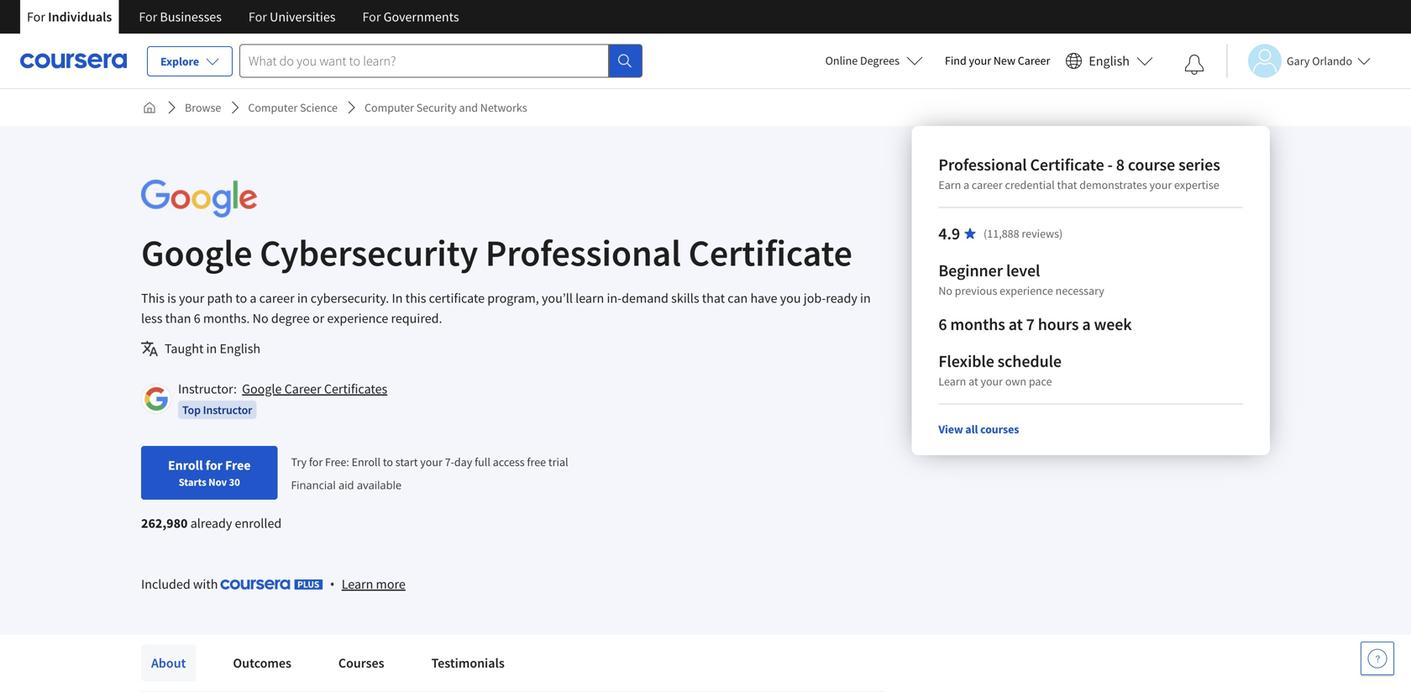 Task type: locate. For each thing, give the bounding box(es) containing it.
1 horizontal spatial a
[[964, 177, 970, 192]]

enrolled
[[235, 515, 282, 532]]

0 horizontal spatial for
[[206, 457, 223, 474]]

your inside the flexible schedule learn at your own pace
[[981, 374, 1003, 389]]

outcomes
[[233, 655, 291, 672]]

1 horizontal spatial certificate
[[1030, 154, 1104, 175]]

for left businesses
[[139, 8, 157, 25]]

learn right •
[[342, 576, 373, 593]]

google up instructor
[[242, 381, 282, 397]]

free
[[527, 454, 546, 469]]

start
[[396, 454, 418, 469]]

beginner level no previous experience necessary
[[939, 260, 1105, 298]]

google career certificates image
[[144, 386, 169, 412]]

for for universities
[[249, 8, 267, 25]]

career
[[1018, 53, 1050, 68], [284, 381, 321, 397]]

your inside professional certificate - 8 course series earn a career credential that demonstrates your expertise
[[1150, 177, 1172, 192]]

(11,888
[[984, 226, 1020, 241]]

2 vertical spatial a
[[1082, 314, 1091, 335]]

for up nov
[[206, 457, 223, 474]]

your
[[969, 53, 991, 68], [1150, 177, 1172, 192], [179, 290, 204, 307], [981, 374, 1003, 389], [420, 454, 443, 469]]

pace
[[1029, 374, 1052, 389]]

your down course
[[1150, 177, 1172, 192]]

6 right than
[[194, 310, 201, 327]]

certificate inside professional certificate - 8 course series earn a career credential that demonstrates your expertise
[[1030, 154, 1104, 175]]

gary
[[1287, 53, 1310, 68]]

for inside enroll for free starts nov 30
[[206, 457, 223, 474]]

0 horizontal spatial experience
[[327, 310, 388, 327]]

science
[[300, 100, 338, 115]]

0 horizontal spatial at
[[969, 374, 978, 389]]

1 vertical spatial at
[[969, 374, 978, 389]]

0 horizontal spatial that
[[702, 290, 725, 307]]

experience down cybersecurity.
[[327, 310, 388, 327]]

career left certificates
[[284, 381, 321, 397]]

you
[[780, 290, 801, 307]]

in right ready
[[860, 290, 871, 307]]

reviews)
[[1022, 226, 1063, 241]]

that inside this is your path to a career in cybersecurity. in this certificate program, you'll learn in-demand skills that can have you job-ready in less than 6 months. no degree or experience required.
[[702, 290, 725, 307]]

professional certificate - 8 course series earn a career credential that demonstrates your expertise
[[939, 154, 1220, 192]]

0 horizontal spatial career
[[284, 381, 321, 397]]

1 vertical spatial no
[[253, 310, 269, 327]]

0 horizontal spatial professional
[[485, 229, 681, 276]]

1 horizontal spatial no
[[939, 283, 953, 298]]

1 vertical spatial career
[[259, 290, 295, 307]]

certificate
[[429, 290, 485, 307]]

1 horizontal spatial to
[[383, 454, 393, 469]]

in right taught
[[206, 340, 217, 357]]

0 horizontal spatial 6
[[194, 310, 201, 327]]

certificate up have
[[689, 229, 853, 276]]

1 vertical spatial professional
[[485, 229, 681, 276]]

governments
[[384, 8, 459, 25]]

your left own
[[981, 374, 1003, 389]]

no left previous
[[939, 283, 953, 298]]

in up degree
[[297, 290, 308, 307]]

taught
[[165, 340, 204, 357]]

• learn more
[[330, 575, 406, 593]]

1 horizontal spatial career
[[1018, 53, 1050, 68]]

0 vertical spatial to
[[235, 290, 247, 307]]

6
[[194, 310, 201, 327], [939, 314, 947, 335]]

at
[[1009, 314, 1023, 335], [969, 374, 978, 389]]

computer left security
[[365, 100, 414, 115]]

30
[[229, 476, 240, 489]]

no inside beginner level no previous experience necessary
[[939, 283, 953, 298]]

0 vertical spatial no
[[939, 283, 953, 298]]

google image
[[141, 180, 257, 218]]

in
[[297, 290, 308, 307], [860, 290, 871, 307], [206, 340, 217, 357]]

experience down 'level'
[[1000, 283, 1053, 298]]

cybersecurity.
[[311, 290, 389, 307]]

have
[[751, 290, 778, 307]]

0 horizontal spatial career
[[259, 290, 295, 307]]

courses link
[[328, 645, 394, 682]]

no left degree
[[253, 310, 269, 327]]

1 horizontal spatial that
[[1057, 177, 1077, 192]]

1 horizontal spatial learn
[[939, 374, 966, 389]]

0 vertical spatial english
[[1089, 53, 1130, 69]]

1 horizontal spatial english
[[1089, 53, 1130, 69]]

show notifications image
[[1185, 55, 1205, 75]]

outcomes link
[[223, 645, 302, 682]]

a right "path" at the left of the page
[[250, 290, 257, 307]]

professional
[[939, 154, 1027, 175], [485, 229, 681, 276]]

0 vertical spatial professional
[[939, 154, 1027, 175]]

beginner
[[939, 260, 1003, 281]]

google up "path" at the left of the page
[[141, 229, 252, 276]]

computer
[[248, 100, 298, 115], [365, 100, 414, 115]]

previous
[[955, 283, 997, 298]]

0 horizontal spatial learn
[[342, 576, 373, 593]]

your left 7-
[[420, 454, 443, 469]]

with
[[193, 576, 218, 592]]

learn
[[939, 374, 966, 389], [342, 576, 373, 593]]

to left the start
[[383, 454, 393, 469]]

0 vertical spatial at
[[1009, 314, 1023, 335]]

instructor
[[203, 402, 252, 418]]

about link
[[141, 645, 196, 682]]

3 for from the left
[[249, 8, 267, 25]]

1 vertical spatial google
[[242, 381, 282, 397]]

1 horizontal spatial computer
[[365, 100, 414, 115]]

top
[[182, 402, 201, 418]]

enroll up starts
[[168, 457, 203, 474]]

1 for from the left
[[27, 8, 45, 25]]

banner navigation
[[13, 0, 473, 34]]

2 computer from the left
[[365, 100, 414, 115]]

new
[[994, 53, 1016, 68]]

flexible schedule learn at your own pace
[[939, 351, 1062, 389]]

1 vertical spatial to
[[383, 454, 393, 469]]

demonstrates
[[1080, 177, 1147, 192]]

1 vertical spatial that
[[702, 290, 725, 307]]

1 vertical spatial certificate
[[689, 229, 853, 276]]

0 horizontal spatial to
[[235, 290, 247, 307]]

coursera image
[[20, 47, 127, 74]]

1 horizontal spatial for
[[309, 454, 323, 469]]

0 horizontal spatial computer
[[248, 100, 298, 115]]

1 horizontal spatial in
[[297, 290, 308, 307]]

learn more link
[[342, 574, 406, 594]]

testimonials
[[431, 655, 505, 672]]

1 vertical spatial career
[[284, 381, 321, 397]]

a
[[964, 177, 970, 192], [250, 290, 257, 307], [1082, 314, 1091, 335]]

flexible
[[939, 351, 994, 372]]

earn
[[939, 177, 961, 192]]

for left governments
[[363, 8, 381, 25]]

1 horizontal spatial experience
[[1000, 283, 1053, 298]]

career right 'earn'
[[972, 177, 1003, 192]]

online degrees button
[[812, 42, 937, 79]]

courses
[[338, 655, 384, 672]]

professional up 'earn'
[[939, 154, 1027, 175]]

to inside this is your path to a career in cybersecurity. in this certificate program, you'll learn in-demand skills that can have you job-ready in less than 6 months. no degree or experience required.
[[235, 290, 247, 307]]

1 vertical spatial experience
[[327, 310, 388, 327]]

for inside try for free: enroll to start your 7-day full access free trial financial aid available
[[309, 454, 323, 469]]

1 horizontal spatial enroll
[[352, 454, 381, 469]]

0 horizontal spatial english
[[220, 340, 261, 357]]

for left universities
[[249, 8, 267, 25]]

to inside try for free: enroll to start your 7-day full access free trial financial aid available
[[383, 454, 393, 469]]

computer security and networks link
[[358, 92, 534, 123]]

6 left months
[[939, 314, 947, 335]]

7
[[1026, 314, 1035, 335]]

career right new
[[1018, 53, 1050, 68]]

1 horizontal spatial career
[[972, 177, 1003, 192]]

at left 7
[[1009, 314, 1023, 335]]

0 horizontal spatial in
[[206, 340, 217, 357]]

instructor:
[[178, 381, 237, 397]]

4 for from the left
[[363, 8, 381, 25]]

at down flexible
[[969, 374, 978, 389]]

google cybersecurity professional certificate
[[141, 229, 853, 276]]

0 horizontal spatial a
[[250, 290, 257, 307]]

0 vertical spatial a
[[964, 177, 970, 192]]

(11,888 reviews)
[[984, 226, 1063, 241]]

2 horizontal spatial in
[[860, 290, 871, 307]]

0 vertical spatial google
[[141, 229, 252, 276]]

months
[[950, 314, 1005, 335]]

to right "path" at the left of the page
[[235, 290, 247, 307]]

find your new career link
[[937, 50, 1059, 71]]

aid
[[339, 477, 354, 493]]

individuals
[[48, 8, 112, 25]]

computer left science
[[248, 100, 298, 115]]

a left week
[[1082, 314, 1091, 335]]

english button
[[1059, 34, 1160, 88]]

is
[[167, 290, 176, 307]]

0 vertical spatial that
[[1057, 177, 1077, 192]]

2 horizontal spatial a
[[1082, 314, 1091, 335]]

enroll inside enroll for free starts nov 30
[[168, 457, 203, 474]]

career inside professional certificate - 8 course series earn a career credential that demonstrates your expertise
[[972, 177, 1003, 192]]

for for try
[[309, 454, 323, 469]]

computer inside computer science link
[[248, 100, 298, 115]]

professional up "learn"
[[485, 229, 681, 276]]

enroll up available
[[352, 454, 381, 469]]

explore
[[160, 54, 199, 69]]

for for individuals
[[27, 8, 45, 25]]

that inside professional certificate - 8 course series earn a career credential that demonstrates your expertise
[[1057, 177, 1077, 192]]

certificate up credential
[[1030, 154, 1104, 175]]

None search field
[[239, 44, 643, 78]]

learn down flexible
[[939, 374, 966, 389]]

for right try
[[309, 454, 323, 469]]

0 vertical spatial learn
[[939, 374, 966, 389]]

trial
[[549, 454, 568, 469]]

for governments
[[363, 8, 459, 25]]

0 horizontal spatial no
[[253, 310, 269, 327]]

google
[[141, 229, 252, 276], [242, 381, 282, 397]]

a inside this is your path to a career in cybersecurity. in this certificate program, you'll learn in-demand skills that can have you job-ready in less than 6 months. no degree or experience required.
[[250, 290, 257, 307]]

taught in english
[[165, 340, 261, 357]]

1 vertical spatial a
[[250, 290, 257, 307]]

learn inside • learn more
[[342, 576, 373, 593]]

find your new career
[[945, 53, 1050, 68]]

0 horizontal spatial enroll
[[168, 457, 203, 474]]

0 vertical spatial experience
[[1000, 283, 1053, 298]]

to
[[235, 290, 247, 307], [383, 454, 393, 469]]

or
[[313, 310, 324, 327]]

1 horizontal spatial professional
[[939, 154, 1027, 175]]

0 vertical spatial certificate
[[1030, 154, 1104, 175]]

learn inside the flexible schedule learn at your own pace
[[939, 374, 966, 389]]

1 vertical spatial learn
[[342, 576, 373, 593]]

6 months at 7 hours a week
[[939, 314, 1132, 335]]

for for enroll
[[206, 457, 223, 474]]

career up degree
[[259, 290, 295, 307]]

computer inside computer security and networks link
[[365, 100, 414, 115]]

experience inside beginner level no previous experience necessary
[[1000, 283, 1053, 298]]

0 vertical spatial career
[[972, 177, 1003, 192]]

no inside this is your path to a career in cybersecurity. in this certificate program, you'll learn in-demand skills that can have you job-ready in less than 6 months. no degree or experience required.
[[253, 310, 269, 327]]

a right 'earn'
[[964, 177, 970, 192]]

that left can
[[702, 290, 725, 307]]

job-
[[804, 290, 826, 307]]

for businesses
[[139, 8, 222, 25]]

this
[[405, 290, 426, 307]]

2 for from the left
[[139, 8, 157, 25]]

1 computer from the left
[[248, 100, 298, 115]]

for left individuals on the top left of the page
[[27, 8, 45, 25]]

free:
[[325, 454, 349, 469]]

that right credential
[[1057, 177, 1077, 192]]

experience
[[1000, 283, 1053, 298], [327, 310, 388, 327]]

0 horizontal spatial certificate
[[689, 229, 853, 276]]

that
[[1057, 177, 1077, 192], [702, 290, 725, 307]]

for
[[309, 454, 323, 469], [206, 457, 223, 474]]

your right is
[[179, 290, 204, 307]]

for individuals
[[27, 8, 112, 25]]

for
[[27, 8, 45, 25], [139, 8, 157, 25], [249, 8, 267, 25], [363, 8, 381, 25]]

0 vertical spatial career
[[1018, 53, 1050, 68]]



Task type: vqa. For each thing, say whether or not it's contained in the screenshot.
1st michigan
no



Task type: describe. For each thing, give the bounding box(es) containing it.
computer science link
[[241, 92, 344, 123]]

professional inside professional certificate - 8 course series earn a career credential that demonstrates your expertise
[[939, 154, 1027, 175]]

this is your path to a career in cybersecurity. in this certificate program, you'll learn in-demand skills that can have you job-ready in less than 6 months. no degree or experience required.
[[141, 290, 871, 327]]

instructor: google career certificates top instructor
[[178, 381, 387, 418]]

view all courses
[[939, 422, 1019, 437]]

series
[[1179, 154, 1220, 175]]

orlando
[[1312, 53, 1353, 68]]

day
[[454, 454, 472, 469]]

financial
[[291, 477, 336, 493]]

to for enroll
[[383, 454, 393, 469]]

degrees
[[860, 53, 900, 68]]

help center image
[[1368, 649, 1388, 669]]

262,980 already enrolled
[[141, 515, 282, 532]]

included with
[[141, 576, 221, 592]]

this
[[141, 290, 165, 307]]

1 horizontal spatial at
[[1009, 314, 1023, 335]]

a for this is your path to a career in cybersecurity. in this certificate program, you'll learn in-demand skills that can have you job-ready in less than 6 months. no degree or experience required.
[[250, 290, 257, 307]]

about
[[151, 655, 186, 672]]

financial aid available button
[[291, 477, 402, 493]]

6 inside this is your path to a career in cybersecurity. in this certificate program, you'll learn in-demand skills that can have you job-ready in less than 6 months. no degree or experience required.
[[194, 310, 201, 327]]

required.
[[391, 310, 442, 327]]

What do you want to learn? text field
[[239, 44, 609, 78]]

career inside instructor: google career certificates top instructor
[[284, 381, 321, 397]]

access
[[493, 454, 525, 469]]

security
[[416, 100, 457, 115]]

1 vertical spatial english
[[220, 340, 261, 357]]

your inside try for free: enroll to start your 7-day full access free trial financial aid available
[[420, 454, 443, 469]]

less
[[141, 310, 163, 327]]

week
[[1094, 314, 1132, 335]]

at inside the flexible schedule learn at your own pace
[[969, 374, 978, 389]]

than
[[165, 310, 191, 327]]

path
[[207, 290, 233, 307]]

months.
[[203, 310, 250, 327]]

enroll inside try for free: enroll to start your 7-day full access free trial financial aid available
[[352, 454, 381, 469]]

starts
[[179, 476, 206, 489]]

browse
[[185, 100, 221, 115]]

in-
[[607, 290, 622, 307]]

already
[[190, 515, 232, 532]]

computer security and networks
[[365, 100, 527, 115]]

degree
[[271, 310, 310, 327]]

credential
[[1005, 177, 1055, 192]]

a for 6 months at 7 hours a week
[[1082, 314, 1091, 335]]

english inside english button
[[1089, 53, 1130, 69]]

-
[[1108, 154, 1113, 175]]

enroll for free starts nov 30
[[168, 457, 251, 489]]

your inside this is your path to a career in cybersecurity. in this certificate program, you'll learn in-demand skills that can have you job-ready in less than 6 months. no degree or experience required.
[[179, 290, 204, 307]]

certificates
[[324, 381, 387, 397]]

full
[[475, 454, 491, 469]]

included
[[141, 576, 190, 592]]

view
[[939, 422, 963, 437]]

computer for computer science
[[248, 100, 298, 115]]

computer science
[[248, 100, 338, 115]]

coursera plus image
[[221, 580, 323, 590]]

home image
[[143, 101, 156, 114]]

4.9
[[939, 223, 960, 244]]

you'll
[[542, 290, 573, 307]]

find
[[945, 53, 967, 68]]

necessary
[[1056, 283, 1105, 298]]

a inside professional certificate - 8 course series earn a career credential that demonstrates your expertise
[[964, 177, 970, 192]]

to for path
[[235, 290, 247, 307]]

expertise
[[1174, 177, 1220, 192]]

in
[[392, 290, 403, 307]]

google career certificates link
[[242, 381, 387, 397]]

experience inside this is your path to a career in cybersecurity. in this certificate program, you'll learn in-demand skills that can have you job-ready in less than 6 months. no degree or experience required.
[[327, 310, 388, 327]]

try for free: enroll to start your 7-day full access free trial financial aid available
[[291, 454, 568, 493]]

1 horizontal spatial 6
[[939, 314, 947, 335]]

level
[[1006, 260, 1040, 281]]

for for businesses
[[139, 8, 157, 25]]

universities
[[270, 8, 336, 25]]

cybersecurity
[[260, 229, 478, 276]]

gary orlando button
[[1227, 44, 1371, 78]]

can
[[728, 290, 748, 307]]

for for governments
[[363, 8, 381, 25]]

schedule
[[998, 351, 1062, 372]]

online
[[826, 53, 858, 68]]

view all courses link
[[939, 422, 1019, 437]]

•
[[330, 575, 335, 593]]

career inside this is your path to a career in cybersecurity. in this certificate program, you'll learn in-demand skills that can have you job-ready in less than 6 months. no degree or experience required.
[[259, 290, 295, 307]]

nov
[[208, 476, 227, 489]]

your right find
[[969, 53, 991, 68]]

course
[[1128, 154, 1175, 175]]

and
[[459, 100, 478, 115]]

try
[[291, 454, 307, 469]]

networks
[[480, 100, 527, 115]]

ready
[[826, 290, 858, 307]]

browse link
[[178, 92, 228, 123]]

google inside instructor: google career certificates top instructor
[[242, 381, 282, 397]]

businesses
[[160, 8, 222, 25]]

computer for computer security and networks
[[365, 100, 414, 115]]



